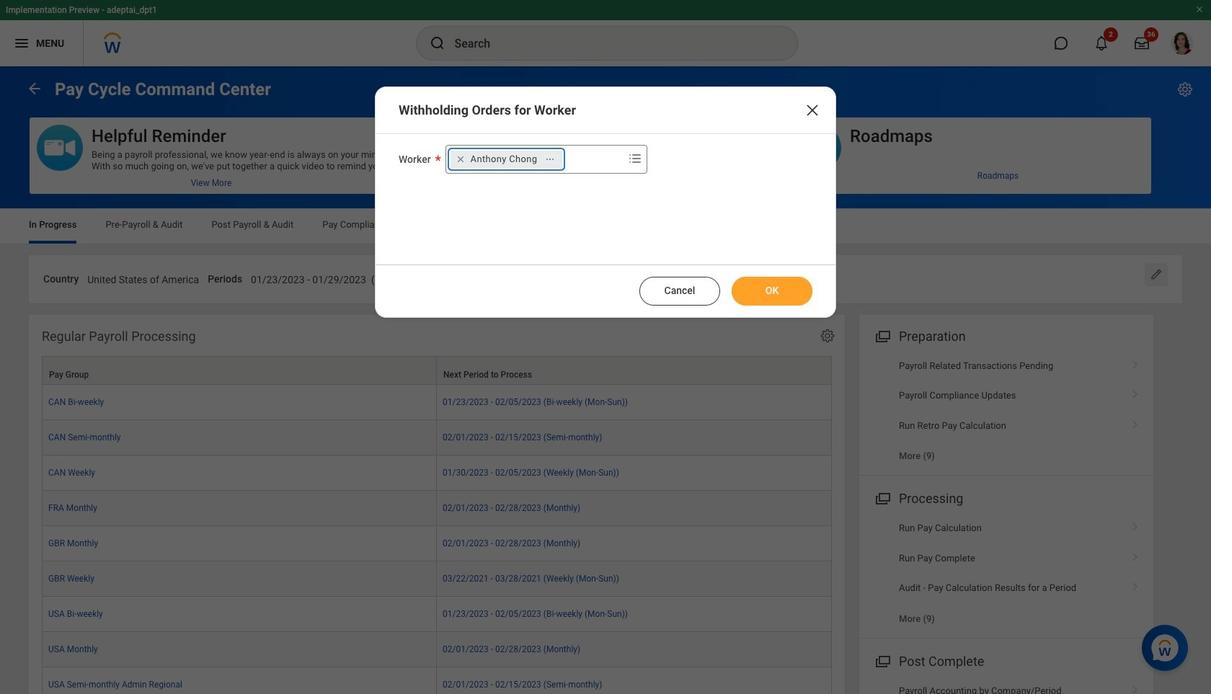 Task type: vqa. For each thing, say whether or not it's contained in the screenshot.
second row from the bottom of the "Regular Payroll Processing" element
yes



Task type: locate. For each thing, give the bounding box(es) containing it.
previous page image
[[26, 80, 43, 97]]

1 vertical spatial list
[[860, 514, 1154, 634]]

3 row from the top
[[42, 420, 832, 456]]

profile logan mcneil element
[[1162, 27, 1203, 59]]

row
[[42, 356, 832, 385], [42, 385, 832, 420], [42, 420, 832, 456], [42, 456, 832, 491], [42, 491, 832, 526], [42, 526, 832, 562], [42, 562, 832, 597], [42, 597, 832, 632], [42, 632, 832, 668], [42, 668, 832, 694]]

1 list from the top
[[860, 351, 1154, 471]]

4 chevron right image from the top
[[1126, 518, 1145, 532]]

regular payroll processing element
[[29, 315, 845, 694]]

2 row from the top
[[42, 385, 832, 420]]

0 vertical spatial menu group image
[[873, 326, 892, 345]]

list for second menu group icon from the bottom
[[860, 351, 1154, 471]]

0 vertical spatial list
[[860, 351, 1154, 471]]

1 chevron right image from the top
[[1126, 355, 1145, 370]]

None text field
[[87, 265, 199, 290], [664, 265, 798, 290], [87, 265, 199, 290], [664, 265, 798, 290]]

8 row from the top
[[42, 597, 832, 632]]

list
[[860, 351, 1154, 471], [860, 514, 1154, 634]]

tab list
[[14, 209, 1197, 244]]

1 vertical spatial menu group image
[[873, 651, 892, 671]]

menu group image
[[873, 326, 892, 345], [873, 651, 892, 671]]

chevron right image
[[1126, 548, 1145, 562]]

None text field
[[251, 265, 460, 290]]

list for menu group image
[[860, 514, 1154, 634]]

chevron right image
[[1126, 355, 1145, 370], [1126, 385, 1145, 400], [1126, 415, 1145, 430], [1126, 518, 1145, 532], [1126, 578, 1145, 592], [1126, 681, 1145, 694]]

main content
[[0, 66, 1211, 694]]

anthony chong, press delete to clear value. option
[[450, 151, 563, 168]]

10 row from the top
[[42, 668, 832, 694]]

9 row from the top
[[42, 632, 832, 668]]

4 row from the top
[[42, 456, 832, 491]]

menu group image
[[873, 488, 892, 508]]

2 list from the top
[[860, 514, 1154, 634]]

dialog
[[375, 87, 836, 318]]

banner
[[0, 0, 1211, 66]]



Task type: describe. For each thing, give the bounding box(es) containing it.
7 row from the top
[[42, 562, 832, 597]]

1 row from the top
[[42, 356, 832, 385]]

configure this page image
[[1177, 81, 1194, 98]]

x image
[[804, 102, 821, 119]]

x small image
[[453, 152, 468, 167]]

close environment banner image
[[1196, 5, 1204, 14]]

2 menu group image from the top
[[873, 651, 892, 671]]

inbox large image
[[1135, 36, 1149, 50]]

6 row from the top
[[42, 526, 832, 562]]

2 chevron right image from the top
[[1126, 385, 1145, 400]]

prompts image
[[626, 150, 644, 167]]

edit image
[[1149, 268, 1164, 282]]

5 row from the top
[[42, 491, 832, 526]]

anthony chong element
[[471, 153, 537, 166]]

search image
[[429, 35, 446, 52]]

5 chevron right image from the top
[[1126, 578, 1145, 592]]

related actions image
[[545, 154, 555, 164]]

notifications large image
[[1095, 36, 1109, 50]]

1 menu group image from the top
[[873, 326, 892, 345]]

6 chevron right image from the top
[[1126, 681, 1145, 694]]

3 chevron right image from the top
[[1126, 415, 1145, 430]]



